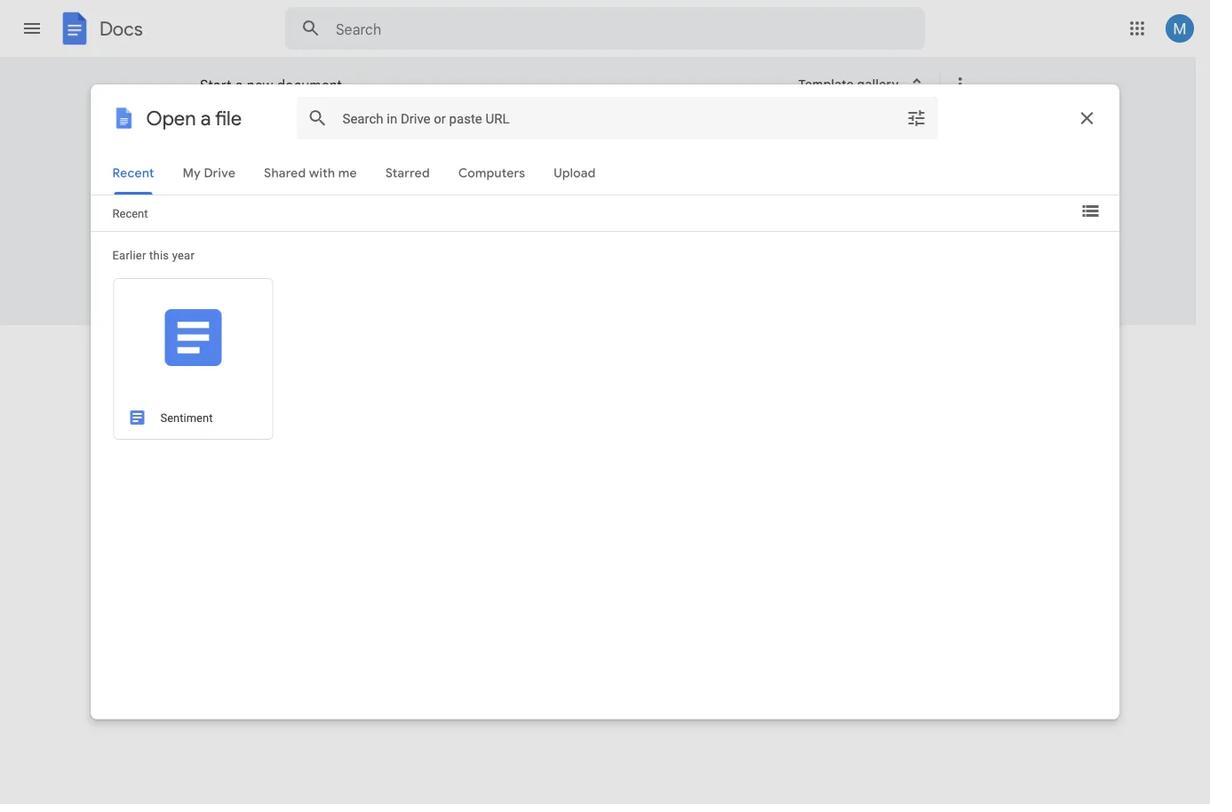 Task type: locate. For each thing, give the bounding box(es) containing it.
earlier inside heading
[[204, 346, 247, 364]]

2 option from the left
[[463, 110, 583, 305]]

sentiment
[[252, 403, 313, 419]]

3 option from the left
[[598, 110, 718, 305]]

start a new document
[[200, 76, 342, 94]]

None search field
[[285, 7, 926, 50]]

4 option from the left
[[733, 110, 853, 305]]

blank list box
[[193, 107, 1011, 326]]

earlier
[[204, 346, 247, 364], [204, 353, 241, 369]]

template gallery
[[799, 77, 900, 92]]

blank option
[[193, 110, 313, 300]]

option
[[328, 110, 448, 305], [463, 110, 583, 305], [598, 110, 718, 305], [733, 110, 853, 305], [869, 110, 989, 305]]

blank
[[196, 271, 229, 287]]

template
[[799, 77, 854, 92]]

gallery
[[858, 77, 900, 92]]

1 earlier from the top
[[204, 346, 247, 364]]

template gallery button
[[787, 68, 940, 100]]

docs
[[100, 17, 143, 40]]

sentiment option
[[184, 389, 990, 805]]



Task type: vqa. For each thing, say whether or not it's contained in the screenshot.
Shift "image"
no



Task type: describe. For each thing, give the bounding box(es) containing it.
1 option from the left
[[328, 110, 448, 305]]

a
[[235, 76, 243, 94]]

docs link
[[57, 11, 143, 50]]

start a new document heading
[[200, 57, 787, 114]]

search image
[[293, 11, 329, 46]]

5 option from the left
[[869, 110, 989, 305]]

2 earlier from the top
[[204, 353, 241, 369]]

earlier heading
[[189, 325, 546, 382]]

new
[[247, 76, 273, 94]]

start
[[200, 76, 232, 94]]

document
[[277, 76, 342, 94]]



